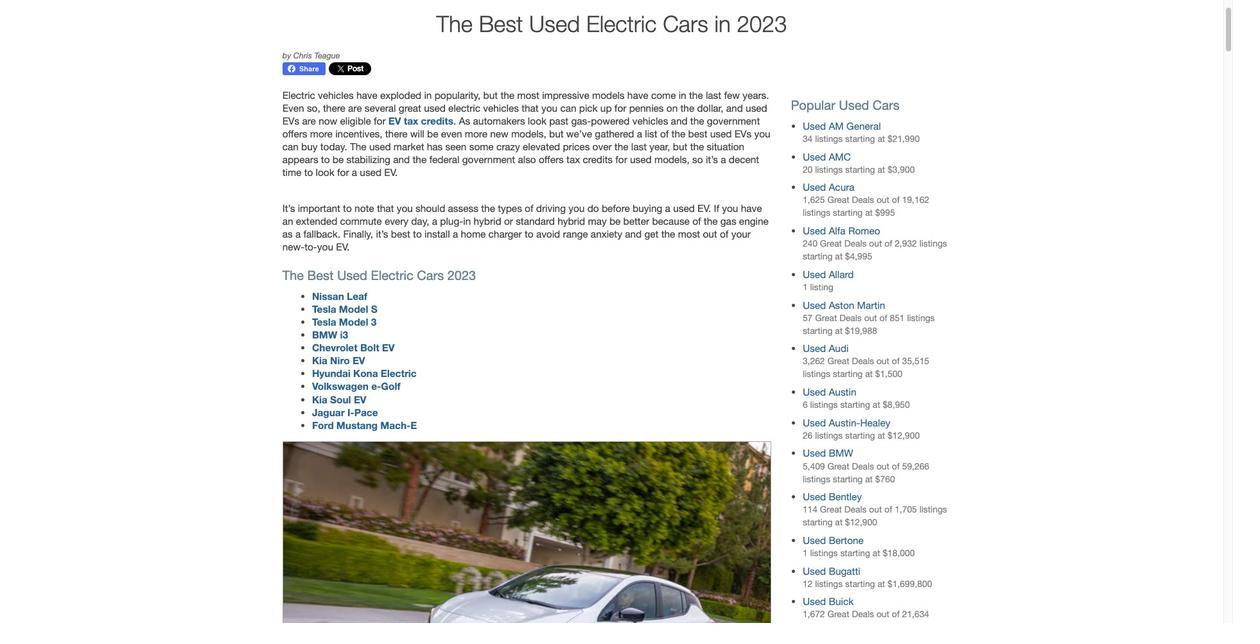 Task type: describe. For each thing, give the bounding box(es) containing it.
as
[[282, 228, 293, 240]]

get
[[645, 228, 659, 240]]

to down today.
[[321, 154, 330, 165]]

also
[[518, 154, 536, 165]]

$4,995
[[845, 251, 873, 262]]

ev down volkswagen e-golf link
[[354, 394, 367, 405]]

used alfa romeo link
[[803, 225, 881, 237]]

market
[[394, 141, 424, 152]]

2 model from the top
[[339, 316, 368, 328]]

listings inside used am general 34 listings starting at $21,990
[[815, 134, 843, 144]]

1 tesla from the top
[[312, 303, 336, 315]]

anxiety
[[591, 228, 622, 240]]

e-
[[371, 381, 381, 392]]

used bertone link
[[803, 534, 864, 546]]

at inside 1,625 great deals out of 19,162 listings starting at
[[865, 208, 873, 218]]

used up the stabilizing
[[369, 141, 391, 152]]

240 great deals out of 2,932 listings starting at
[[803, 238, 947, 262]]

last inside . as automakers look past gas-powered vehicles and the government offers more incentives, there will be even more new models, but we've gathered a list of the best used evs you can buy today. the used market has seen some crazy elevated prices over the last year, but the situation appears to be stabilizing and the federal government also offers tax credits for used models, so it's a decent time to look for a used ev.
[[631, 141, 647, 152]]

mach-
[[381, 419, 411, 431]]

used up ev tax credits
[[424, 102, 446, 114]]

have inside the it's important to note that you should assess the types of driving you do before buying a used ev. if you have an extended commute every day, a plug-in hybrid or standard hybrid may be better because of the gas engine as a fallback. finally, it's best to install a home charger to avoid range anxiety and get the most out of your new-to-you ev.
[[741, 203, 762, 214]]

1 horizontal spatial bmw
[[829, 447, 854, 459]]

eligible
[[340, 115, 371, 127]]

important
[[298, 203, 340, 214]]

starting inside "used amc 20 listings starting at $3,900"
[[846, 164, 875, 175]]

used for used austin-healey 26 listings starting at $12,900
[[803, 417, 826, 428]]

that inside electric vehicles have exploded in popularity, but the most impressive models have come in the last few years. even so, there are several great used electric vehicles that you can pick up for pennies on the dollar, and used evs are now eligible for
[[522, 102, 539, 114]]

tesla model 3 link
[[312, 316, 377, 328]]

used down year,
[[630, 154, 652, 165]]

best for the best used electric cars 2023
[[307, 268, 334, 283]]

used alfa romeo
[[803, 225, 881, 237]]

0 horizontal spatial $12,900
[[845, 517, 878, 528]]

to left 'note' at the top
[[343, 203, 352, 214]]

used for used bentley
[[803, 491, 826, 503]]

bugatti
[[829, 565, 861, 577]]

2 horizontal spatial but
[[673, 141, 688, 152]]

general
[[847, 120, 881, 132]]

will
[[410, 128, 425, 139]]

12
[[803, 579, 813, 589]]

$19,988
[[845, 325, 878, 336]]

great for audi
[[828, 356, 850, 366]]

at inside "used amc 20 listings starting at $3,900"
[[878, 164, 885, 175]]

used down the stabilizing
[[360, 166, 382, 178]]

last inside electric vehicles have exploded in popularity, but the most impressive models have come in the last few years. even so, there are several great used electric vehicles that you can pick up for pennies on the dollar, and used evs are now eligible for
[[706, 89, 722, 101]]

0 horizontal spatial ev.
[[336, 241, 350, 253]]

used inside the it's important to note that you should assess the types of driving you do before buying a used ev. if you have an extended commute every day, a plug-in hybrid or standard hybrid may be better because of the gas engine as a fallback. finally, it's best to install a home charger to avoid range anxiety and get the most out of your new-to-you ev.
[[673, 203, 695, 214]]

stabilizing
[[347, 154, 391, 165]]

starting inside used austin 6 listings starting at $8,950
[[841, 400, 870, 410]]

deals for acura
[[852, 195, 874, 205]]

at inside used bugatti 12 listings starting at $1,699,800
[[878, 579, 885, 589]]

2,932
[[895, 238, 917, 249]]

deals for audi
[[852, 356, 874, 366]]

by chris teague
[[282, 51, 340, 60]]

electric vehicles have exploded in popularity, but the most impressive models have come in the last few years. even so, there are several great used electric vehicles that you can pick up for pennies on the dollar, and used evs are now eligible for
[[282, 89, 769, 127]]

situation
[[707, 141, 745, 152]]

of inside 3,262 great deals out of 35,515 listings starting at
[[892, 356, 900, 366]]

starting inside used buick 1,672 great deals out of 21,634 listings starting at
[[833, 622, 863, 623]]

some
[[469, 141, 494, 152]]

and down market
[[393, 154, 410, 165]]

the up dollar,
[[689, 89, 703, 101]]

to down 'day,'
[[413, 228, 422, 240]]

best inside . as automakers look past gas-powered vehicles and the government offers more incentives, there will be even more new models, but we've gathered a list of the best used evs you can buy today. the used market has seen some crazy elevated prices over the last year, but the situation appears to be stabilizing and the federal government also offers tax credits for used models, so it's a decent time to look for a used ev.
[[688, 128, 708, 139]]

listings inside 57 great deals out of 851 listings starting at
[[907, 313, 935, 323]]

0 horizontal spatial look
[[316, 166, 335, 178]]

out inside used buick 1,672 great deals out of 21,634 listings starting at
[[877, 609, 890, 620]]

has
[[427, 141, 443, 152]]

1 vertical spatial vehicles
[[483, 102, 519, 114]]

57 great deals out of 851 listings starting at
[[803, 313, 935, 336]]

starting inside 3,262 great deals out of 35,515 listings starting at
[[833, 369, 863, 379]]

finally,
[[343, 228, 373, 240]]

at inside 114 great deals out of 1,705 listings starting at
[[835, 517, 843, 528]]

ev down the chevrolet bolt ev link
[[353, 355, 365, 366]]

1 kia from the top
[[312, 355, 328, 366]]

34
[[803, 134, 813, 144]]

can inside electric vehicles have exploded in popularity, but the most impressive models have come in the last few years. even so, there are several great used electric vehicles that you can pick up for pennies on the dollar, and used evs are now eligible for
[[560, 102, 577, 114]]

6
[[803, 400, 808, 410]]

engine
[[739, 215, 769, 227]]

a down plug-
[[453, 228, 458, 240]]

the best used electric cars in 2023
[[437, 10, 787, 37]]

before
[[602, 203, 630, 214]]

at inside used austin 6 listings starting at $8,950
[[873, 400, 881, 410]]

listings inside "used amc 20 listings starting at $3,900"
[[815, 164, 843, 175]]

$8,950
[[883, 400, 910, 410]]

tax inside . as automakers look past gas-powered vehicles and the government offers more incentives, there will be even more new models, but we've gathered a list of the best used evs you can buy today. the used market has seen some crazy elevated prices over the last year, but the situation appears to be stabilizing and the federal government also offers tax credits for used models, so it's a decent time to look for a used ev.
[[567, 154, 580, 165]]

niro
[[330, 355, 350, 366]]

0 horizontal spatial vehicles
[[318, 89, 354, 101]]

used for used audi
[[803, 343, 826, 354]]

26
[[803, 430, 813, 441]]

austin-
[[829, 417, 861, 428]]

bertone
[[829, 534, 864, 546]]

new-
[[282, 241, 305, 253]]

and inside the it's important to note that you should assess the types of driving you do before buying a used ev. if you have an extended commute every day, a plug-in hybrid or standard hybrid may be better because of the gas engine as a fallback. finally, it's best to install a home charger to avoid range anxiety and get the most out of your new-to-you ev.
[[625, 228, 642, 240]]

at inside 57 great deals out of 851 listings starting at
[[835, 325, 843, 336]]

used for used bertone 1 listings starting at $18,000
[[803, 534, 826, 546]]

out inside the it's important to note that you should assess the types of driving you do before buying a used ev. if you have an extended commute every day, a plug-in hybrid or standard hybrid may be better because of the gas engine as a fallback. finally, it's best to install a home charger to avoid range anxiety and get the most out of your new-to-you ev.
[[703, 228, 717, 240]]

the right the on
[[681, 102, 695, 114]]

out for used aston martin
[[865, 313, 877, 323]]

popular
[[791, 98, 836, 112]]

used for used austin 6 listings starting at $8,950
[[803, 386, 826, 398]]

a down situation
[[721, 154, 726, 165]]

1 horizontal spatial have
[[628, 89, 649, 101]]

1 horizontal spatial be
[[427, 128, 438, 139]]

of inside 114 great deals out of 1,705 listings starting at
[[885, 504, 893, 515]]

the best used electric cars 2023
[[282, 268, 476, 283]]

the up the so on the right of the page
[[690, 141, 704, 152]]

evs inside . as automakers look past gas-powered vehicles and the government offers more incentives, there will be even more new models, but we've gathered a list of the best used evs you can buy today. the used market has seen some crazy elevated prices over the last year, but the situation appears to be stabilizing and the federal government also offers tax credits for used models, so it's a decent time to look for a used ev.
[[735, 128, 752, 139]]

cars for 2023
[[417, 268, 444, 283]]

the up automakers
[[501, 89, 515, 101]]

listings inside the used austin-healey 26 listings starting at $12,900
[[815, 430, 843, 441]]

used for used bugatti 12 listings starting at $1,699,800
[[803, 565, 826, 577]]

automakers
[[473, 115, 525, 127]]

i-
[[348, 406, 354, 418]]

of inside 1,625 great deals out of 19,162 listings starting at
[[892, 195, 900, 205]]

1 horizontal spatial offers
[[539, 154, 564, 165]]

2 hybrid from the left
[[558, 215, 585, 227]]

ev tax credits link
[[389, 115, 454, 127]]

0 vertical spatial are
[[348, 102, 362, 114]]

commute
[[340, 215, 382, 227]]

ev right 'bolt'
[[382, 342, 395, 354]]

3
[[371, 316, 377, 328]]

extended
[[296, 215, 337, 227]]

acura
[[829, 181, 855, 193]]

starting inside used am general 34 listings starting at $21,990
[[846, 134, 875, 144]]

a left list
[[637, 128, 642, 139]]

ford
[[312, 419, 334, 431]]

now
[[319, 115, 337, 127]]

out for used bmw
[[877, 461, 890, 471]]

of up standard
[[525, 203, 534, 214]]

even
[[282, 102, 304, 114]]

the down the if
[[704, 215, 718, 227]]

you inside electric vehicles have exploded in popularity, but the most impressive models have come in the last few years. even so, there are several great used electric vehicles that you can pick up for pennies on the dollar, and used evs are now eligible for
[[542, 102, 558, 114]]

teague
[[314, 51, 340, 60]]

if
[[714, 203, 720, 214]]

electric
[[449, 102, 481, 114]]

of inside used buick 1,672 great deals out of 21,634 listings starting at
[[892, 609, 900, 620]]

a up install
[[432, 215, 438, 227]]

the down gathered
[[615, 141, 629, 152]]

you down fallback.
[[317, 241, 333, 253]]

chris
[[293, 51, 312, 60]]

used for used acura
[[803, 181, 826, 193]]

of right because
[[693, 215, 701, 227]]

851
[[890, 313, 905, 323]]

range
[[563, 228, 588, 240]]

audi
[[829, 343, 849, 354]]

of inside . as automakers look past gas-powered vehicles and the government offers more incentives, there will be even more new models, but we've gathered a list of the best used evs you can buy today. the used market has seen some crazy elevated prices over the last year, but the situation appears to be stabilizing and the federal government also offers tax credits for used models, so it's a decent time to look for a used ev.
[[660, 128, 669, 139]]

kia niro ev link
[[312, 355, 365, 366]]

. as automakers look past gas-powered vehicles and the government offers more incentives, there will be even more new models, but we've gathered a list of the best used evs you can buy today. the used market has seen some crazy elevated prices over the last year, but the situation appears to be stabilizing and the federal government also offers tax credits for used models, so it's a decent time to look for a used ev.
[[282, 115, 771, 178]]

and down the on
[[671, 115, 688, 127]]

0 horizontal spatial be
[[333, 154, 344, 165]]

popular used cars
[[791, 98, 900, 112]]

listings inside 3,262 great deals out of 35,515 listings starting at
[[803, 369, 831, 379]]

used allard link
[[803, 268, 854, 280]]

cars for in
[[663, 10, 709, 37]]

listings inside 240 great deals out of 2,932 listings starting at
[[920, 238, 947, 249]]

for down several
[[374, 115, 386, 127]]

a down the stabilizing
[[352, 166, 357, 178]]

listings inside 114 great deals out of 1,705 listings starting at
[[920, 504, 947, 515]]

used am general link
[[803, 120, 881, 132]]

you inside . as automakers look past gas-powered vehicles and the government offers more incentives, there will be even more new models, but we've gathered a list of the best used evs you can buy today. the used market has seen some crazy elevated prices over the last year, but the situation appears to be stabilizing and the federal government also offers tax credits for used models, so it's a decent time to look for a used ev.
[[755, 128, 771, 139]]

at inside the used austin-healey 26 listings starting at $12,900
[[878, 430, 885, 441]]

to down appears
[[304, 166, 313, 178]]

2 horizontal spatial ev.
[[698, 203, 711, 214]]

to down standard
[[525, 228, 534, 240]]

deals for bmw
[[852, 461, 874, 471]]

vehicles inside . as automakers look past gas-powered vehicles and the government offers more incentives, there will be even more new models, but we've gathered a list of the best used evs you can buy today. the used market has seen some crazy elevated prices over the last year, but the situation appears to be stabilizing and the federal government also offers tax credits for used models, so it's a decent time to look for a used ev.
[[633, 115, 668, 127]]

0 vertical spatial look
[[528, 115, 547, 127]]

$21,990
[[888, 134, 920, 144]]

buying
[[633, 203, 663, 214]]

the down market
[[413, 154, 427, 165]]

years.
[[743, 89, 769, 101]]

exploded
[[380, 89, 422, 101]]

incentives,
[[335, 128, 383, 139]]

standard
[[516, 215, 555, 227]]

used audi link
[[803, 343, 849, 354]]

1 horizontal spatial government
[[707, 115, 760, 127]]

most inside electric vehicles have exploded in popularity, but the most impressive models have come in the last few years. even so, there are several great used electric vehicles that you can pick up for pennies on the dollar, and used evs are now eligible for
[[517, 89, 540, 101]]

even
[[441, 128, 462, 139]]

deals inside used buick 1,672 great deals out of 21,634 listings starting at
[[852, 609, 874, 620]]

in inside the it's important to note that you should assess the types of driving you do before buying a used ev. if you have an extended commute every day, a plug-in hybrid or standard hybrid may be better because of the gas engine as a fallback. finally, it's best to install a home charger to avoid range anxiety and get the most out of your new-to-you ev.
[[463, 215, 471, 227]]

the down because
[[662, 228, 675, 240]]

the down dollar,
[[691, 115, 704, 127]]

the for the best used electric cars 2023
[[282, 268, 304, 283]]

you up gas
[[722, 203, 738, 214]]

on
[[667, 102, 678, 114]]

for down today.
[[337, 166, 349, 178]]

credits inside . as automakers look past gas-powered vehicles and the government offers more incentives, there will be even more new models, but we've gathered a list of the best used evs you can buy today. the used market has seen some crazy elevated prices over the last year, but the situation appears to be stabilizing and the federal government also offers tax credits for used models, so it's a decent time to look for a used ev.
[[583, 154, 613, 165]]

nissan leaf link
[[312, 291, 367, 302]]

20
[[803, 164, 813, 175]]

starting inside the used austin-healey 26 listings starting at $12,900
[[846, 430, 875, 441]]

2 horizontal spatial cars
[[873, 98, 900, 112]]

starting inside 5,409 great deals out of 59,266 listings starting at
[[833, 474, 863, 484]]

the inside . as automakers look past gas-powered vehicles and the government offers more incentives, there will be even more new models, but we've gathered a list of the best used evs you can buy today. the used market has seen some crazy elevated prices over the last year, but the situation appears to be stabilizing and the federal government also offers tax credits for used models, so it's a decent time to look for a used ev.
[[350, 141, 367, 152]]

great for aston
[[815, 313, 837, 323]]

$18,000
[[883, 548, 915, 558]]

past
[[549, 115, 569, 127]]

kia soul ev link
[[312, 394, 367, 405]]

$1,500
[[876, 369, 903, 379]]

out for used audi
[[877, 356, 890, 366]]

1 for used bertone
[[803, 548, 808, 558]]

golf
[[381, 381, 401, 392]]

the left types at the top left
[[481, 203, 495, 214]]

jaguar
[[312, 406, 345, 418]]

starting inside used bertone 1 listings starting at $18,000
[[841, 548, 870, 558]]

up
[[601, 102, 612, 114]]

gas
[[721, 215, 737, 227]]

at inside 3,262 great deals out of 35,515 listings starting at
[[865, 369, 873, 379]]

you up every on the left top of page
[[397, 203, 413, 214]]

a right "as"
[[295, 228, 301, 240]]



Task type: vqa. For each thing, say whether or not it's contained in the screenshot.


Task type: locate. For each thing, give the bounding box(es) containing it.
tesla down nissan
[[312, 303, 336, 315]]

1 vertical spatial but
[[549, 128, 564, 139]]

59,266
[[902, 461, 930, 471]]

of down gas
[[720, 228, 729, 240]]

that
[[522, 102, 539, 114], [377, 203, 394, 214]]

0 horizontal spatial most
[[517, 89, 540, 101]]

0 vertical spatial best
[[479, 10, 523, 37]]

more down now
[[310, 128, 333, 139]]

2 horizontal spatial be
[[610, 215, 621, 227]]

240
[[803, 238, 818, 249]]

starting down the used austin-healey link
[[846, 430, 875, 441]]

install
[[425, 228, 450, 240]]

out down martin
[[865, 313, 877, 323]]

0 vertical spatial it's
[[706, 154, 718, 165]]

0 vertical spatial 2023
[[737, 10, 787, 37]]

listing
[[810, 282, 834, 292]]

0 horizontal spatial that
[[377, 203, 394, 214]]

0 horizontal spatial government
[[462, 154, 515, 165]]

e
[[411, 419, 417, 431]]

used up situation
[[710, 128, 732, 139]]

deals up bentley
[[852, 461, 874, 471]]

used austin link
[[803, 386, 857, 398]]

offers up buy
[[282, 128, 307, 139]]

great inside 5,409 great deals out of 59,266 listings starting at
[[828, 461, 850, 471]]

1 horizontal spatial more
[[465, 128, 488, 139]]

starting up bentley
[[833, 474, 863, 484]]

but up automakers
[[483, 89, 498, 101]]

out inside 1,625 great deals out of 19,162 listings starting at
[[877, 195, 890, 205]]

2 1 from the top
[[803, 548, 808, 558]]

listings up used bmw
[[815, 430, 843, 441]]

listings inside used buick 1,672 great deals out of 21,634 listings starting at
[[803, 622, 831, 623]]

new
[[490, 128, 509, 139]]

deals for aston
[[840, 313, 862, 323]]

1 vertical spatial evs
[[735, 128, 752, 139]]

used inside used bugatti 12 listings starting at $1,699,800
[[803, 565, 826, 577]]

but down past on the left of the page
[[549, 128, 564, 139]]

be inside the it's important to note that you should assess the types of driving you do before buying a used ev. if you have an extended commute every day, a plug-in hybrid or standard hybrid may be better because of the gas engine as a fallback. finally, it's best to install a home charger to avoid range anxiety and get the most out of your new-to-you ev.
[[610, 215, 621, 227]]

that up every on the left top of page
[[377, 203, 394, 214]]

out inside 3,262 great deals out of 35,515 listings starting at
[[877, 356, 890, 366]]

ev. inside . as automakers look past gas-powered vehicles and the government offers more incentives, there will be even more new models, but we've gathered a list of the best used evs you can buy today. the used market has seen some crazy elevated prices over the last year, but the situation appears to be stabilizing and the federal government also offers tax credits for used models, so it's a decent time to look for a used ev.
[[384, 166, 398, 178]]

most down because
[[678, 228, 700, 240]]

0 vertical spatial $12,900
[[888, 430, 920, 441]]

ev. down the stabilizing
[[384, 166, 398, 178]]

deals down buick
[[852, 609, 874, 620]]

0 vertical spatial tesla
[[312, 303, 336, 315]]

0 vertical spatial vehicles
[[318, 89, 354, 101]]

used inside used buick 1,672 great deals out of 21,634 listings starting at
[[803, 596, 826, 607]]

1 horizontal spatial the
[[350, 141, 367, 152]]

starting down 240
[[803, 251, 833, 262]]

1 vertical spatial models,
[[655, 154, 690, 165]]

at up audi
[[835, 325, 843, 336]]

0 horizontal spatial credits
[[421, 115, 454, 127]]

1 horizontal spatial look
[[528, 115, 547, 127]]

great inside 57 great deals out of 851 listings starting at
[[815, 313, 837, 323]]

used for used aston martin
[[803, 299, 826, 311]]

out
[[877, 195, 890, 205], [703, 228, 717, 240], [869, 238, 882, 249], [865, 313, 877, 323], [877, 356, 890, 366], [877, 461, 890, 471], [869, 504, 882, 515], [877, 609, 890, 620]]

it's down every on the left top of page
[[376, 228, 388, 240]]

ev down several
[[389, 115, 401, 127]]

evs up situation
[[735, 128, 752, 139]]

out left 1,705
[[869, 504, 882, 515]]

used for used buick 1,672 great deals out of 21,634 listings starting at
[[803, 596, 826, 607]]

deals inside 3,262 great deals out of 35,515 listings starting at
[[852, 356, 874, 366]]

1 horizontal spatial can
[[560, 102, 577, 114]]

great inside 1,625 great deals out of 19,162 listings starting at
[[828, 195, 850, 205]]

at down general
[[878, 134, 885, 144]]

0 horizontal spatial last
[[631, 141, 647, 152]]

seen
[[446, 141, 467, 152]]

listings down used bugatti link
[[815, 579, 843, 589]]

used inside used am general 34 listings starting at $21,990
[[803, 120, 826, 132]]

out inside 57 great deals out of 851 listings starting at
[[865, 313, 877, 323]]

listings down 'am'
[[815, 134, 843, 144]]

1 vertical spatial are
[[302, 115, 316, 127]]

there inside . as automakers look past gas-powered vehicles and the government offers more incentives, there will be even more new models, but we've gathered a list of the best used evs you can buy today. the used market has seen some crazy elevated prices over the last year, but the situation appears to be stabilizing and the federal government also offers tax credits for used models, so it's a decent time to look for a used ev.
[[385, 128, 408, 139]]

it's inside the it's important to note that you should assess the types of driving you do before buying a used ev. if you have an extended commute every day, a plug-in hybrid or standard hybrid may be better because of the gas engine as a fallback. finally, it's best to install a home charger to avoid range anxiety and get the most out of your new-to-you ev.
[[376, 228, 388, 240]]

1 for used allard
[[803, 282, 808, 292]]

1 inside used allard 1 listing
[[803, 282, 808, 292]]

government
[[707, 115, 760, 127], [462, 154, 515, 165]]

0 horizontal spatial hybrid
[[474, 215, 502, 227]]

listings inside 1,625 great deals out of 19,162 listings starting at
[[803, 208, 831, 218]]

vehicles up list
[[633, 115, 668, 127]]

0 vertical spatial last
[[706, 89, 722, 101]]

austin
[[829, 386, 857, 398]]

starting inside 240 great deals out of 2,932 listings starting at
[[803, 251, 833, 262]]

electric
[[586, 10, 657, 37], [282, 89, 315, 101], [371, 268, 414, 283], [381, 368, 417, 379]]

great for alfa
[[820, 238, 842, 249]]

used amc link
[[803, 151, 851, 162]]

the down the on
[[672, 128, 686, 139]]

best for the best used electric cars in 2023
[[479, 10, 523, 37]]

0 vertical spatial government
[[707, 115, 760, 127]]

$12,900
[[888, 430, 920, 441], [845, 517, 878, 528]]

dollar,
[[697, 102, 724, 114]]

$995
[[876, 208, 895, 218]]

at inside 240 great deals out of 2,932 listings starting at
[[835, 251, 843, 262]]

crazy
[[497, 141, 520, 152]]

2 kia from the top
[[312, 394, 328, 405]]

best inside the it's important to note that you should assess the types of driving you do before buying a used ev. if you have an extended commute every day, a plug-in hybrid or standard hybrid may be better because of the gas engine as a fallback. finally, it's best to install a home charger to avoid range anxiety and get the most out of your new-to-you ev.
[[391, 228, 410, 240]]

but inside electric vehicles have exploded in popularity, but the most impressive models have come in the last few years. even so, there are several great used electric vehicles that you can pick up for pennies on the dollar, and used evs are now eligible for
[[483, 89, 498, 101]]

leaf
[[347, 291, 367, 302]]

114 great deals out of 1,705 listings starting at
[[803, 504, 947, 528]]

0 vertical spatial tax
[[404, 115, 418, 127]]

0 horizontal spatial best
[[391, 228, 410, 240]]

0 vertical spatial be
[[427, 128, 438, 139]]

starting inside 114 great deals out of 1,705 listings starting at
[[803, 517, 833, 528]]

1 vertical spatial best
[[307, 268, 334, 283]]

used austin-healey link
[[803, 417, 891, 428]]

government down the few
[[707, 115, 760, 127]]

1 horizontal spatial ev.
[[384, 166, 398, 178]]

used for used am general 34 listings starting at $21,990
[[803, 120, 826, 132]]

1 horizontal spatial best
[[688, 128, 708, 139]]

1 horizontal spatial hybrid
[[558, 215, 585, 227]]

0 horizontal spatial it's
[[376, 228, 388, 240]]

0 vertical spatial model
[[339, 303, 368, 315]]

used bentley link
[[803, 491, 862, 503]]

there inside electric vehicles have exploded in popularity, but the most impressive models have come in the last few years. even so, there are several great used electric vehicles that you can pick up for pennies on the dollar, and used evs are now eligible for
[[323, 102, 346, 114]]

volkswagen e-golf link
[[312, 381, 401, 392]]

1 vertical spatial can
[[282, 141, 299, 152]]

1 horizontal spatial that
[[522, 102, 539, 114]]

list
[[645, 128, 658, 139]]

out down romeo
[[869, 238, 882, 249]]

used down the years.
[[746, 102, 768, 114]]

every
[[385, 215, 409, 227]]

2 horizontal spatial have
[[741, 203, 762, 214]]

deals inside 1,625 great deals out of 19,162 listings starting at
[[852, 195, 874, 205]]

1,672
[[803, 609, 825, 620]]

model
[[339, 303, 368, 315], [339, 316, 368, 328]]

pace
[[354, 406, 378, 418]]

best up the so on the right of the page
[[688, 128, 708, 139]]

2023 nissan leaf preview summaryimage image
[[282, 441, 772, 623]]

soul
[[330, 394, 351, 405]]

can up appears
[[282, 141, 299, 152]]

.
[[454, 115, 456, 127]]

out for used alfa romeo
[[869, 238, 882, 249]]

0 horizontal spatial evs
[[282, 115, 300, 127]]

1 horizontal spatial models,
[[655, 154, 690, 165]]

nissan leaf tesla model s tesla model 3 bmw i3 chevrolet bolt ev kia niro ev hyundai kona electric volkswagen e-golf kia soul ev jaguar i-pace ford mustang mach-e
[[312, 291, 417, 431]]

deals inside 57 great deals out of 851 listings starting at
[[840, 313, 862, 323]]

the
[[501, 89, 515, 101], [689, 89, 703, 101], [681, 102, 695, 114], [691, 115, 704, 127], [672, 128, 686, 139], [615, 141, 629, 152], [690, 141, 704, 152], [413, 154, 427, 165], [481, 203, 495, 214], [704, 215, 718, 227], [662, 228, 675, 240]]

listings down used amc link
[[815, 164, 843, 175]]

electric inside nissan leaf tesla model s tesla model 3 bmw i3 chevrolet bolt ev kia niro ev hyundai kona electric volkswagen e-golf kia soul ev jaguar i-pace ford mustang mach-e
[[381, 368, 417, 379]]

1 horizontal spatial are
[[348, 102, 362, 114]]

at up allard
[[835, 251, 843, 262]]

out up $995 at the top right of page
[[877, 195, 890, 205]]

deals
[[852, 195, 874, 205], [845, 238, 867, 249], [840, 313, 862, 323], [852, 356, 874, 366], [852, 461, 874, 471], [845, 504, 867, 515], [852, 609, 874, 620]]

have up engine
[[741, 203, 762, 214]]

0 horizontal spatial cars
[[417, 268, 444, 283]]

models
[[592, 89, 625, 101]]

great down alfa
[[820, 238, 842, 249]]

great for bmw
[[828, 461, 850, 471]]

deals inside 114 great deals out of 1,705 listings starting at
[[845, 504, 867, 515]]

2 tesla from the top
[[312, 316, 336, 328]]

0 horizontal spatial tax
[[404, 115, 418, 127]]

at inside used bertone 1 listings starting at $18,000
[[873, 548, 881, 558]]

5,409
[[803, 461, 825, 471]]

2 vertical spatial the
[[282, 268, 304, 283]]

i3
[[340, 329, 348, 341]]

listings inside used austin 6 listings starting at $8,950
[[810, 400, 838, 410]]

starting down the 114
[[803, 517, 833, 528]]

19,162
[[902, 195, 930, 205]]

listings down 1,625
[[803, 208, 831, 218]]

out for used acura
[[877, 195, 890, 205]]

out up $760
[[877, 461, 890, 471]]

0 horizontal spatial there
[[323, 102, 346, 114]]

used am general 34 listings starting at $21,990
[[803, 120, 920, 144]]

models, up the elevated
[[511, 128, 547, 139]]

used bentley
[[803, 491, 862, 503]]

better
[[624, 215, 650, 227]]

chevrolet bolt ev link
[[312, 342, 395, 354]]

electric inside electric vehicles have exploded in popularity, but the most impressive models have come in the last few years. even so, there are several great used electric vehicles that you can pick up for pennies on the dollar, and used evs are now eligible for
[[282, 89, 315, 101]]

1,625 great deals out of 19,162 listings starting at
[[803, 195, 930, 218]]

you up past on the left of the page
[[542, 102, 558, 114]]

57
[[803, 313, 813, 323]]

deals for alfa
[[845, 238, 867, 249]]

great inside used buick 1,672 great deals out of 21,634 listings starting at
[[828, 609, 850, 620]]

listings down 5,409
[[803, 474, 831, 484]]

you left do
[[569, 203, 585, 214]]

most left impressive
[[517, 89, 540, 101]]

and inside electric vehicles have exploded in popularity, but the most impressive models have come in the last few years. even so, there are several great used electric vehicles that you can pick up for pennies on the dollar, and used evs are now eligible for
[[727, 102, 743, 114]]

buy
[[301, 141, 318, 152]]

have
[[356, 89, 378, 101], [628, 89, 649, 101], [741, 203, 762, 214]]

1 horizontal spatial credits
[[583, 154, 613, 165]]

1 horizontal spatial vehicles
[[483, 102, 519, 114]]

0 vertical spatial credits
[[421, 115, 454, 127]]

jaguar i-pace link
[[312, 406, 378, 418]]

be down today.
[[333, 154, 344, 165]]

used
[[424, 102, 446, 114], [746, 102, 768, 114], [710, 128, 732, 139], [369, 141, 391, 152], [630, 154, 652, 165], [360, 166, 382, 178], [673, 203, 695, 214]]

deals for bentley
[[845, 504, 867, 515]]

best down every on the left top of page
[[391, 228, 410, 240]]

ford mustang mach-e link
[[312, 419, 417, 431]]

out up $1,500
[[877, 356, 890, 366]]

starting inside 57 great deals out of 851 listings starting at
[[803, 325, 833, 336]]

used allard 1 listing
[[803, 268, 854, 292]]

gas-
[[571, 115, 591, 127]]

hybrid up range on the top left
[[558, 215, 585, 227]]

used buick 1,672 great deals out of 21,634 listings starting at
[[803, 596, 930, 623]]

should
[[416, 203, 445, 214]]

starting down buick
[[833, 622, 863, 623]]

deals inside 5,409 great deals out of 59,266 listings starting at
[[852, 461, 874, 471]]

over
[[593, 141, 612, 152]]

used inside "used amc 20 listings starting at $3,900"
[[803, 151, 826, 162]]

1 horizontal spatial $12,900
[[888, 430, 920, 441]]

listings down the used bertone link
[[810, 548, 838, 558]]

out inside 5,409 great deals out of 59,266 listings starting at
[[877, 461, 890, 471]]

0 horizontal spatial but
[[483, 89, 498, 101]]

deals inside 240 great deals out of 2,932 listings starting at
[[845, 238, 867, 249]]

bmw inside nissan leaf tesla model s tesla model 3 bmw i3 chevrolet bolt ev kia niro ev hyundai kona electric volkswagen e-golf kia soul ev jaguar i-pace ford mustang mach-e
[[312, 329, 337, 341]]

starting up austin
[[833, 369, 863, 379]]

1 horizontal spatial cars
[[663, 10, 709, 37]]

most inside the it's important to note that you should assess the types of driving you do before buying a used ev. if you have an extended commute every day, a plug-in hybrid or standard hybrid may be better because of the gas engine as a fallback. finally, it's best to install a home charger to avoid range anxiety and get the most out of your new-to-you ev.
[[678, 228, 700, 240]]

tesla up bmw i3 link
[[312, 316, 336, 328]]

for right up
[[615, 102, 627, 114]]

model down leaf
[[339, 303, 368, 315]]

1 horizontal spatial 2023
[[737, 10, 787, 37]]

0 horizontal spatial bmw
[[312, 329, 337, 341]]

0 horizontal spatial the
[[282, 268, 304, 283]]

great inside 114 great deals out of 1,705 listings starting at
[[820, 504, 842, 515]]

great down audi
[[828, 356, 850, 366]]

a
[[637, 128, 642, 139], [721, 154, 726, 165], [352, 166, 357, 178], [665, 203, 671, 214], [432, 215, 438, 227], [295, 228, 301, 240], [453, 228, 458, 240]]

1 vertical spatial last
[[631, 141, 647, 152]]

1 more from the left
[[310, 128, 333, 139]]

2023
[[737, 10, 787, 37], [448, 268, 476, 283]]

great down used bentley link
[[820, 504, 842, 515]]

out down the if
[[703, 228, 717, 240]]

great down acura
[[828, 195, 850, 205]]

a up because
[[665, 203, 671, 214]]

1 vertical spatial 1
[[803, 548, 808, 558]]

2 vertical spatial ev.
[[336, 241, 350, 253]]

there up market
[[385, 128, 408, 139]]

at inside 5,409 great deals out of 59,266 listings starting at
[[865, 474, 873, 484]]

last down list
[[631, 141, 647, 152]]

popularity,
[[435, 89, 481, 101]]

mustang
[[337, 419, 378, 431]]

buick
[[829, 596, 854, 607]]

great for bentley
[[820, 504, 842, 515]]

used up because
[[673, 203, 695, 214]]

starting down bertone
[[841, 548, 870, 558]]

1,625
[[803, 195, 825, 205]]

used inside used austin 6 listings starting at $8,950
[[803, 386, 826, 398]]

1 vertical spatial ev.
[[698, 203, 711, 214]]

romeo
[[849, 225, 881, 237]]

chevrolet
[[312, 342, 358, 354]]

have up several
[[356, 89, 378, 101]]

1 vertical spatial 2023
[[448, 268, 476, 283]]

1 vertical spatial offers
[[539, 154, 564, 165]]

out inside 240 great deals out of 2,932 listings starting at
[[869, 238, 882, 249]]

at
[[878, 134, 885, 144], [878, 164, 885, 175], [865, 208, 873, 218], [835, 251, 843, 262], [835, 325, 843, 336], [865, 369, 873, 379], [873, 400, 881, 410], [878, 430, 885, 441], [865, 474, 873, 484], [835, 517, 843, 528], [873, 548, 881, 558], [878, 579, 885, 589], [865, 622, 873, 623]]

0 vertical spatial evs
[[282, 115, 300, 127]]

great
[[828, 195, 850, 205], [820, 238, 842, 249], [815, 313, 837, 323], [828, 356, 850, 366], [828, 461, 850, 471], [820, 504, 842, 515], [828, 609, 850, 620]]

of inside 240 great deals out of 2,932 listings starting at
[[885, 238, 893, 249]]

prices
[[563, 141, 590, 152]]

and down the few
[[727, 102, 743, 114]]

used for used allard 1 listing
[[803, 268, 826, 280]]

appears
[[282, 154, 318, 165]]

1 vertical spatial it's
[[376, 228, 388, 240]]

by
[[282, 51, 291, 60]]

1 horizontal spatial tax
[[567, 154, 580, 165]]

kia up jaguar
[[312, 394, 328, 405]]

great inside 240 great deals out of 2,932 listings starting at
[[820, 238, 842, 249]]

used for used alfa romeo
[[803, 225, 826, 237]]

1 vertical spatial $12,900
[[845, 517, 878, 528]]

because
[[652, 215, 690, 227]]

0 vertical spatial bmw
[[312, 329, 337, 341]]

1 vertical spatial kia
[[312, 394, 328, 405]]

1 horizontal spatial there
[[385, 128, 408, 139]]

your
[[732, 228, 751, 240]]

of inside 57 great deals out of 851 listings starting at
[[880, 313, 888, 323]]

come
[[651, 89, 676, 101]]

at down healey
[[878, 430, 885, 441]]

of inside 5,409 great deals out of 59,266 listings starting at
[[892, 461, 900, 471]]

bentley
[[829, 491, 862, 503]]

for down gathered
[[616, 154, 628, 165]]

hyundai kona electric link
[[312, 368, 417, 379]]

great for acura
[[828, 195, 850, 205]]

1 vertical spatial the
[[350, 141, 367, 152]]

0 horizontal spatial best
[[307, 268, 334, 283]]

1 hybrid from the left
[[474, 215, 502, 227]]

starting down 57
[[803, 325, 833, 336]]

types
[[498, 203, 522, 214]]

that inside the it's important to note that you should assess the types of driving you do before buying a used ev. if you have an extended commute every day, a plug-in hybrid or standard hybrid may be better because of the gas engine as a fallback. finally, it's best to install a home charger to avoid range anxiety and get the most out of your new-to-you ev.
[[377, 203, 394, 214]]

used bugatti link
[[803, 565, 861, 577]]

great inside 3,262 great deals out of 35,515 listings starting at
[[828, 356, 850, 366]]

1 horizontal spatial last
[[706, 89, 722, 101]]

1 horizontal spatial best
[[479, 10, 523, 37]]

0 horizontal spatial models,
[[511, 128, 547, 139]]

1 vertical spatial government
[[462, 154, 515, 165]]

starting inside 1,625 great deals out of 19,162 listings starting at
[[833, 208, 863, 218]]

the for the best used electric cars in 2023
[[437, 10, 473, 37]]

deals down bentley
[[845, 504, 867, 515]]

at inside used am general 34 listings starting at $21,990
[[878, 134, 885, 144]]

0 horizontal spatial offers
[[282, 128, 307, 139]]

2 horizontal spatial the
[[437, 10, 473, 37]]

ev. left the if
[[698, 203, 711, 214]]

0 horizontal spatial have
[[356, 89, 378, 101]]

it's inside . as automakers look past gas-powered vehicles and the government offers more incentives, there will be even more new models, but we've gathered a list of the best used evs you can buy today. the used market has seen some crazy elevated prices over the last year, but the situation appears to be stabilizing and the federal government also offers tax credits for used models, so it's a decent time to look for a used ev.
[[706, 154, 718, 165]]

0 vertical spatial models,
[[511, 128, 547, 139]]

it's
[[282, 203, 295, 214]]

so,
[[307, 102, 320, 114]]

great down buick
[[828, 609, 850, 620]]

1 vertical spatial best
[[391, 228, 410, 240]]

out for used bentley
[[869, 504, 882, 515]]

listings inside 5,409 great deals out of 59,266 listings starting at
[[803, 474, 831, 484]]

1 vertical spatial tax
[[567, 154, 580, 165]]

look left past on the left of the page
[[528, 115, 547, 127]]

1 horizontal spatial most
[[678, 228, 700, 240]]

used inside the used austin-healey 26 listings starting at $12,900
[[803, 417, 826, 428]]

at up healey
[[873, 400, 881, 410]]

1 horizontal spatial evs
[[735, 128, 752, 139]]

amc
[[829, 151, 851, 162]]

be up has
[[427, 128, 438, 139]]

35,515
[[902, 356, 930, 366]]

$12,900 inside the used austin-healey 26 listings starting at $12,900
[[888, 430, 920, 441]]

listings inside used bugatti 12 listings starting at $1,699,800
[[815, 579, 843, 589]]

used bugatti 12 listings starting at $1,699,800
[[803, 565, 932, 589]]

2 vertical spatial cars
[[417, 268, 444, 283]]

2 vertical spatial but
[[673, 141, 688, 152]]

1 model from the top
[[339, 303, 368, 315]]

evs inside electric vehicles have exploded in popularity, but the most impressive models have come in the last few years. even so, there are several great used electric vehicles that you can pick up for pennies on the dollar, and used evs are now eligible for
[[282, 115, 300, 127]]

evs
[[282, 115, 300, 127], [735, 128, 752, 139]]

2 more from the left
[[465, 128, 488, 139]]

0 vertical spatial cars
[[663, 10, 709, 37]]

1 1 from the top
[[803, 282, 808, 292]]

starting inside used bugatti 12 listings starting at $1,699,800
[[846, 579, 875, 589]]

1 horizontal spatial but
[[549, 128, 564, 139]]

at inside used buick 1,672 great deals out of 21,634 listings starting at
[[865, 622, 873, 623]]

0 vertical spatial that
[[522, 102, 539, 114]]

1 vertical spatial tesla
[[312, 316, 336, 328]]

tax down great
[[404, 115, 418, 127]]

starting
[[846, 134, 875, 144], [846, 164, 875, 175], [833, 208, 863, 218], [803, 251, 833, 262], [803, 325, 833, 336], [833, 369, 863, 379], [841, 400, 870, 410], [846, 430, 875, 441], [833, 474, 863, 484], [803, 517, 833, 528], [841, 548, 870, 558], [846, 579, 875, 589], [833, 622, 863, 623]]

listings right 2,932
[[920, 238, 947, 249]]

21,634
[[902, 609, 930, 620]]

used for used amc 20 listings starting at $3,900
[[803, 151, 826, 162]]

1 vertical spatial there
[[385, 128, 408, 139]]

$1,699,800
[[888, 579, 932, 589]]

kona
[[353, 368, 378, 379]]

are up eligible
[[348, 102, 362, 114]]

allard
[[829, 268, 854, 280]]

listings inside used bertone 1 listings starting at $18,000
[[810, 548, 838, 558]]

of left 851
[[880, 313, 888, 323]]

can inside . as automakers look past gas-powered vehicles and the government offers more incentives, there will be even more new models, but we've gathered a list of the best used evs you can buy today. the used market has seen some crazy elevated prices over the last year, but the situation appears to be stabilizing and the federal government also offers tax credits for used models, so it's a decent time to look for a used ev.
[[282, 141, 299, 152]]

at left $995 at the top right of page
[[865, 208, 873, 218]]

that up automakers
[[522, 102, 539, 114]]

0 horizontal spatial are
[[302, 115, 316, 127]]

listings down "used austin" link
[[810, 400, 838, 410]]

there
[[323, 102, 346, 114], [385, 128, 408, 139]]

models,
[[511, 128, 547, 139], [655, 154, 690, 165]]

0 vertical spatial offers
[[282, 128, 307, 139]]

out inside 114 great deals out of 1,705 listings starting at
[[869, 504, 882, 515]]

0 horizontal spatial 2023
[[448, 268, 476, 283]]

used inside used allard 1 listing
[[803, 268, 826, 280]]

1 vertical spatial most
[[678, 228, 700, 240]]

1 vertical spatial look
[[316, 166, 335, 178]]

deals down "used aston martin" link
[[840, 313, 862, 323]]

1 vertical spatial credits
[[583, 154, 613, 165]]

used for used bmw
[[803, 447, 826, 459]]

1 inside used bertone 1 listings starting at $18,000
[[803, 548, 808, 558]]

credits up even
[[421, 115, 454, 127]]



